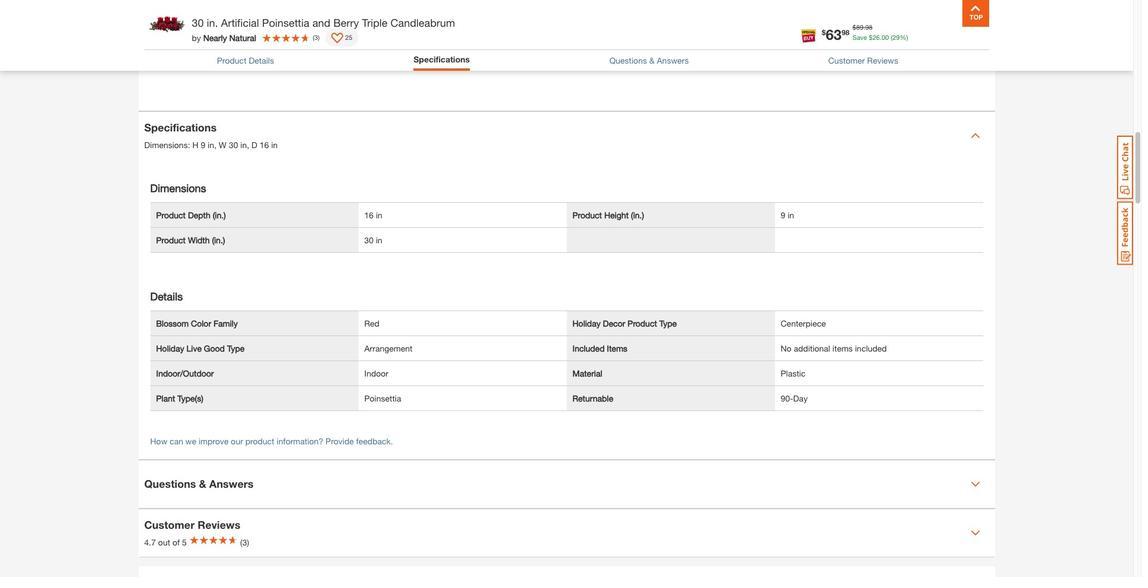 Task type: vqa. For each thing, say whether or not it's contained in the screenshot.
9 to the bottom
yes



Task type: describe. For each thing, give the bounding box(es) containing it.
90-
[[781, 393, 794, 403]]

width
[[188, 235, 210, 245]]

decor
[[603, 318, 625, 328]]

berry
[[334, 16, 359, 29]]

included
[[573, 343, 605, 353]]

9 in
[[781, 210, 794, 220]]

christmas
[[457, 11, 495, 21]]

4.7
[[144, 537, 156, 547]]

w
[[219, 140, 227, 150]]

plant
[[156, 393, 175, 403]]

caret image for specifications
[[971, 131, 980, 140]]

shop for shop all holiday plants: poinsettia, amaryllis, norfolk pine, paperwhites, & christmas cactus.
[[177, 11, 197, 21]]

dimensions:
[[144, 140, 190, 150]]

1 horizontal spatial poinsettia
[[364, 393, 401, 403]]

specifications for specifications dimensions: h 9 in , w 30 in , d 16 in
[[144, 121, 217, 134]]

0 vertical spatial poinsettia
[[262, 16, 310, 29]]

$ 63 98
[[822, 26, 850, 43]]

additional
[[794, 343, 831, 353]]

depth
[[188, 210, 211, 220]]

by nearly natural
[[192, 32, 256, 43]]

indoor/outdoor
[[156, 368, 214, 378]]

0 vertical spatial answers
[[657, 55, 689, 65]]

norfolk
[[348, 11, 375, 21]]

height
[[605, 210, 629, 220]]

1 , from the left
[[214, 140, 217, 150]]

pine,
[[378, 11, 396, 21]]

16 inside specifications dimensions: h 9 in , w 30 in , d 16 in
[[260, 140, 269, 150]]

policy
[[204, 53, 227, 63]]

items
[[833, 343, 853, 353]]

provide
[[326, 436, 354, 446]]

pots
[[270, 32, 287, 42]]

0 horizontal spatial answers
[[209, 477, 254, 490]]

product width (in.)
[[156, 235, 225, 245]]

all
[[199, 11, 208, 21]]

26
[[873, 33, 880, 41]]

how can we improve our product information? provide feedback.
[[150, 436, 393, 446]]

1 horizontal spatial .
[[880, 33, 882, 41]]

1 horizontal spatial customer
[[829, 55, 865, 65]]

in.
[[207, 16, 218, 29]]

live
[[187, 343, 202, 353]]

d
[[252, 140, 257, 150]]

here.
[[289, 32, 307, 42]]

return policy
[[177, 53, 227, 63]]

0 vertical spatial reviews
[[867, 55, 899, 65]]

1 vertical spatial 16
[[364, 210, 374, 220]]

1 horizontal spatial holiday
[[211, 11, 239, 21]]

98 inside $ 63 98
[[842, 28, 850, 37]]

2 horizontal spatial $
[[869, 33, 873, 41]]

day
[[793, 393, 808, 403]]

product height (in.)
[[573, 210, 644, 220]]

1 vertical spatial details
[[150, 289, 183, 303]]

nearly
[[203, 32, 227, 43]]

artificial
[[221, 16, 259, 29]]

1 horizontal spatial questions & answers
[[610, 55, 689, 65]]

( 3 )
[[313, 33, 320, 41]]

h
[[192, 140, 198, 150]]

centerpiece
[[781, 318, 826, 328]]

63
[[826, 26, 842, 43]]

$ for 63
[[822, 28, 826, 37]]

included
[[855, 343, 887, 353]]

0 horizontal spatial customer reviews
[[144, 518, 240, 531]]

here
[[328, 32, 344, 42]]

product depth (in.)
[[156, 210, 226, 220]]

learn
[[356, 32, 375, 42]]

specifications for specifications
[[414, 54, 470, 64]]

information?
[[277, 436, 323, 446]]

9 inside specifications dimensions: h 9 in , w 30 in , d 16 in
[[201, 140, 205, 150]]

save
[[853, 33, 867, 41]]

natural
[[229, 32, 256, 43]]

plastic
[[781, 368, 806, 378]]

2 , from the left
[[247, 140, 249, 150]]

how
[[150, 436, 167, 446]]

candleabrum
[[391, 16, 455, 29]]

type for holiday live good type
[[227, 343, 245, 353]]

)
[[318, 33, 320, 41]]

top button
[[962, 0, 989, 27]]

all
[[199, 32, 207, 42]]

feedback link image
[[1117, 201, 1134, 265]]

shop all medium planter pots here. click here to learn more.
[[177, 32, 398, 42]]

(3)
[[240, 537, 249, 547]]

2 horizontal spatial &
[[650, 55, 655, 65]]

shop for shop all medium planter pots here. click here to learn more.
[[177, 32, 197, 42]]

1 horizontal spatial &
[[449, 11, 455, 21]]

00
[[882, 33, 889, 41]]

29
[[893, 33, 900, 41]]

holiday live good type
[[156, 343, 245, 353]]

30 for 30 in
[[364, 235, 374, 245]]

return
[[177, 53, 202, 63]]

indoor
[[364, 368, 389, 378]]

type for holiday decor product type
[[660, 318, 677, 328]]

dimensions
[[150, 181, 206, 194]]

and
[[313, 16, 331, 29]]

poinsettia,
[[269, 11, 308, 21]]

good
[[204, 343, 225, 353]]



Task type: locate. For each thing, give the bounding box(es) containing it.
holiday decor product type
[[573, 318, 677, 328]]

3
[[314, 33, 318, 41]]

1 vertical spatial .
[[880, 33, 882, 41]]

$ inside $ 63 98
[[822, 28, 826, 37]]

1 shop from the top
[[177, 11, 197, 21]]

1 vertical spatial shop
[[177, 32, 197, 42]]

1 vertical spatial holiday
[[573, 318, 601, 328]]

2 vertical spatial holiday
[[156, 343, 184, 353]]

1 horizontal spatial answers
[[657, 55, 689, 65]]

blossom color family
[[156, 318, 238, 328]]

included items
[[573, 343, 628, 353]]

our
[[231, 436, 243, 446]]

feedback.
[[356, 436, 393, 446]]

out
[[158, 537, 170, 547]]

$ right save
[[869, 33, 873, 41]]

0 vertical spatial shop
[[177, 11, 197, 21]]

( inside $ 89 . 98 save $ 26 . 00 ( 29 %)
[[891, 33, 893, 41]]

$ for 89
[[853, 23, 857, 31]]

holiday for holiday decor product type
[[573, 318, 601, 328]]

0 vertical spatial 16
[[260, 140, 269, 150]]

triple
[[362, 16, 388, 29]]

holiday for holiday live good type
[[156, 343, 184, 353]]

1 horizontal spatial type
[[660, 318, 677, 328]]

0 horizontal spatial 98
[[842, 28, 850, 37]]

product for product height (in.)
[[573, 210, 602, 220]]

30 in. artificial poinsettia and berry triple candleabrum
[[192, 16, 455, 29]]

0 horizontal spatial details
[[150, 289, 183, 303]]

type right 'good'
[[227, 343, 245, 353]]

16 up 30 in
[[364, 210, 374, 220]]

reviews down 00
[[867, 55, 899, 65]]

product for product depth (in.)
[[156, 210, 186, 220]]

specifications
[[414, 54, 470, 64], [144, 121, 217, 134]]

30 left in. at the left of page
[[192, 16, 204, 29]]

type right decor
[[660, 318, 677, 328]]

98 right 89
[[866, 23, 873, 31]]

customer reviews
[[829, 55, 899, 65], [144, 518, 240, 531]]

holiday
[[211, 11, 239, 21], [573, 318, 601, 328], [156, 343, 184, 353]]

30 down 16 in
[[364, 235, 374, 245]]

poinsettia down indoor at left bottom
[[364, 393, 401, 403]]

2 horizontal spatial 30
[[364, 235, 374, 245]]

1 vertical spatial specifications
[[144, 121, 217, 134]]

product left the height
[[573, 210, 602, 220]]

1 horizontal spatial 9
[[781, 210, 786, 220]]

customer down save
[[829, 55, 865, 65]]

0 vertical spatial &
[[449, 11, 455, 21]]

type
[[660, 318, 677, 328], [227, 343, 245, 353]]

(in.) right width
[[212, 235, 225, 245]]

customer reviews button
[[829, 54, 899, 67], [829, 54, 899, 67]]

answers
[[657, 55, 689, 65], [209, 477, 254, 490]]

90-day
[[781, 393, 808, 403]]

questions & answers
[[610, 55, 689, 65], [144, 477, 254, 490]]

2 vertical spatial &
[[199, 477, 206, 490]]

9
[[201, 140, 205, 150], [781, 210, 786, 220]]

. up save
[[864, 23, 866, 31]]

0 horizontal spatial $
[[822, 28, 826, 37]]

30 inside specifications dimensions: h 9 in , w 30 in , d 16 in
[[229, 140, 238, 150]]

details down "planter"
[[249, 55, 274, 65]]

0 horizontal spatial holiday
[[156, 343, 184, 353]]

0 vertical spatial type
[[660, 318, 677, 328]]

16 right d
[[260, 140, 269, 150]]

25
[[345, 33, 353, 41]]

2 shop from the top
[[177, 32, 197, 42]]

1 vertical spatial questions & answers
[[144, 477, 254, 490]]

0 vertical spatial 9
[[201, 140, 205, 150]]

specifications inside specifications dimensions: h 9 in , w 30 in , d 16 in
[[144, 121, 217, 134]]

questions
[[610, 55, 647, 65], [144, 477, 196, 490]]

caret image
[[971, 131, 980, 140], [971, 528, 980, 538]]

plant type(s)
[[156, 393, 203, 403]]

paperwhites,
[[399, 11, 447, 21]]

( right 00
[[891, 33, 893, 41]]

product right decor
[[628, 318, 657, 328]]

%)
[[900, 33, 908, 41]]

no
[[781, 343, 792, 353]]

questions & answers button
[[610, 54, 689, 67], [610, 54, 689, 67], [138, 460, 995, 508]]

holiday up included
[[573, 318, 601, 328]]

more.
[[377, 32, 398, 42]]

product for product details
[[217, 55, 247, 65]]

1 ( from the left
[[891, 33, 893, 41]]

( left )
[[313, 33, 314, 41]]

red
[[364, 318, 380, 328]]

5
[[182, 537, 187, 547]]

live chat image
[[1117, 136, 1134, 199]]

specifications button
[[414, 53, 470, 68], [414, 53, 470, 65]]

material
[[573, 368, 603, 378]]

1 vertical spatial answers
[[209, 477, 254, 490]]

return policy link
[[177, 53, 227, 63]]

16 in
[[364, 210, 383, 220]]

0 horizontal spatial ,
[[214, 140, 217, 150]]

1 vertical spatial reviews
[[198, 518, 240, 531]]

0 vertical spatial holiday
[[211, 11, 239, 21]]

0 horizontal spatial 9
[[201, 140, 205, 150]]

30 for 30 in. artificial poinsettia and berry triple candleabrum
[[192, 16, 204, 29]]

1 horizontal spatial 30
[[229, 140, 238, 150]]

,
[[214, 140, 217, 150], [247, 140, 249, 150]]

details up blossom
[[150, 289, 183, 303]]

display image
[[332, 33, 344, 45]]

0 vertical spatial questions
[[610, 55, 647, 65]]

holiday left live
[[156, 343, 184, 353]]

0 vertical spatial customer
[[829, 55, 865, 65]]

product left width
[[156, 235, 186, 245]]

0 horizontal spatial customer
[[144, 518, 195, 531]]

no additional items included
[[781, 343, 887, 353]]

product for product width (in.)
[[156, 235, 186, 245]]

&
[[449, 11, 455, 21], [650, 55, 655, 65], [199, 477, 206, 490]]

customer
[[829, 55, 865, 65], [144, 518, 195, 531]]

1 vertical spatial questions
[[144, 477, 196, 490]]

0 vertical spatial caret image
[[971, 131, 980, 140]]

1 vertical spatial &
[[650, 55, 655, 65]]

. left the 29
[[880, 33, 882, 41]]

product image image
[[147, 6, 186, 45]]

30 right w
[[229, 140, 238, 150]]

1 caret image from the top
[[971, 131, 980, 140]]

0 horizontal spatial 30
[[192, 16, 204, 29]]

0 horizontal spatial (
[[313, 33, 314, 41]]

30 in
[[364, 235, 383, 245]]

poinsettia up shop all medium planter pots here. click here to learn more.
[[262, 16, 310, 29]]

98 left save
[[842, 28, 850, 37]]

(in.) for product depth (in.)
[[213, 210, 226, 220]]

0 horizontal spatial specifications
[[144, 121, 217, 134]]

0 horizontal spatial &
[[199, 477, 206, 490]]

medium
[[210, 32, 240, 42]]

1 horizontal spatial 98
[[866, 23, 873, 31]]

family
[[214, 318, 238, 328]]

0 vertical spatial 30
[[192, 16, 204, 29]]

, left w
[[214, 140, 217, 150]]

(in.) for product width (in.)
[[212, 235, 225, 245]]

1 vertical spatial customer
[[144, 518, 195, 531]]

click here to learn more. link
[[307, 32, 398, 42]]

(in.) right the height
[[631, 210, 644, 220]]

0 horizontal spatial questions & answers
[[144, 477, 254, 490]]

1 horizontal spatial customer reviews
[[829, 55, 899, 65]]

, left d
[[247, 140, 249, 150]]

0 horizontal spatial poinsettia
[[262, 16, 310, 29]]

product down by nearly natural
[[217, 55, 247, 65]]

arrangement
[[364, 343, 413, 353]]

blossom
[[156, 318, 189, 328]]

0 horizontal spatial .
[[864, 23, 866, 31]]

1 horizontal spatial questions
[[610, 55, 647, 65]]

$ 89 . 98 save $ 26 . 00 ( 29 %)
[[853, 23, 908, 41]]

shop all holiday plants: poinsettia, amaryllis, norfolk pine, paperwhites, & christmas cactus.
[[177, 11, 526, 21]]

(in.) right depth
[[213, 210, 226, 220]]

we
[[186, 436, 196, 446]]

1 horizontal spatial reviews
[[867, 55, 899, 65]]

2 horizontal spatial holiday
[[573, 318, 601, 328]]

1 horizontal spatial (
[[891, 33, 893, 41]]

$
[[853, 23, 857, 31], [822, 28, 826, 37], [869, 33, 873, 41]]

1 vertical spatial customer reviews
[[144, 518, 240, 531]]

(
[[891, 33, 893, 41], [313, 33, 314, 41]]

$ left save
[[822, 28, 826, 37]]

of
[[173, 537, 180, 547]]

can
[[170, 436, 183, 446]]

to
[[347, 32, 354, 42]]

customer reviews down save
[[829, 55, 899, 65]]

product
[[245, 436, 274, 446]]

items
[[607, 343, 628, 353]]

1 horizontal spatial 16
[[364, 210, 374, 220]]

1 horizontal spatial $
[[853, 23, 857, 31]]

0 horizontal spatial type
[[227, 343, 245, 353]]

1 vertical spatial type
[[227, 343, 245, 353]]

2 ( from the left
[[313, 33, 314, 41]]

cactus.
[[497, 11, 526, 21]]

specifications dimensions: h 9 in , w 30 in , d 16 in
[[144, 121, 278, 150]]

2 caret image from the top
[[971, 528, 980, 538]]

0 horizontal spatial 16
[[260, 140, 269, 150]]

planter
[[242, 32, 268, 42]]

89
[[857, 23, 864, 31]]

25 button
[[326, 29, 359, 46]]

product down "dimensions"
[[156, 210, 186, 220]]

1 horizontal spatial ,
[[247, 140, 249, 150]]

98 inside $ 89 . 98 save $ 26 . 00 ( 29 %)
[[866, 23, 873, 31]]

holiday right all
[[211, 11, 239, 21]]

0 vertical spatial specifications
[[414, 54, 470, 64]]

caret image for customer reviews
[[971, 528, 980, 538]]

shop
[[177, 11, 197, 21], [177, 32, 197, 42]]

reviews up (3)
[[198, 518, 240, 531]]

1 horizontal spatial details
[[249, 55, 274, 65]]

0 vertical spatial details
[[249, 55, 274, 65]]

2 vertical spatial 30
[[364, 235, 374, 245]]

reviews
[[867, 55, 899, 65], [198, 518, 240, 531]]

$ up save
[[853, 23, 857, 31]]

returnable
[[573, 393, 613, 403]]

0 horizontal spatial questions
[[144, 477, 196, 490]]

customer reviews up 5
[[144, 518, 240, 531]]

caret image
[[971, 479, 980, 489]]

by
[[192, 32, 201, 43]]

click
[[307, 32, 326, 42]]

1 vertical spatial poinsettia
[[364, 393, 401, 403]]

(in.) for product height (in.)
[[631, 210, 644, 220]]

1 horizontal spatial specifications
[[414, 54, 470, 64]]

amaryllis,
[[310, 11, 346, 21]]

0 vertical spatial customer reviews
[[829, 55, 899, 65]]

plants:
[[241, 11, 266, 21]]

customer up 4.7 out of 5 at the bottom
[[144, 518, 195, 531]]

1 vertical spatial 30
[[229, 140, 238, 150]]

0 vertical spatial questions & answers
[[610, 55, 689, 65]]

1 vertical spatial 9
[[781, 210, 786, 220]]

poinsettia
[[262, 16, 310, 29], [364, 393, 401, 403]]

1 vertical spatial caret image
[[971, 528, 980, 538]]

improve
[[199, 436, 229, 446]]

specifications up the 'dimensions:'
[[144, 121, 217, 134]]

0 horizontal spatial reviews
[[198, 518, 240, 531]]

specifications down candleabrum
[[414, 54, 470, 64]]

0 vertical spatial .
[[864, 23, 866, 31]]



